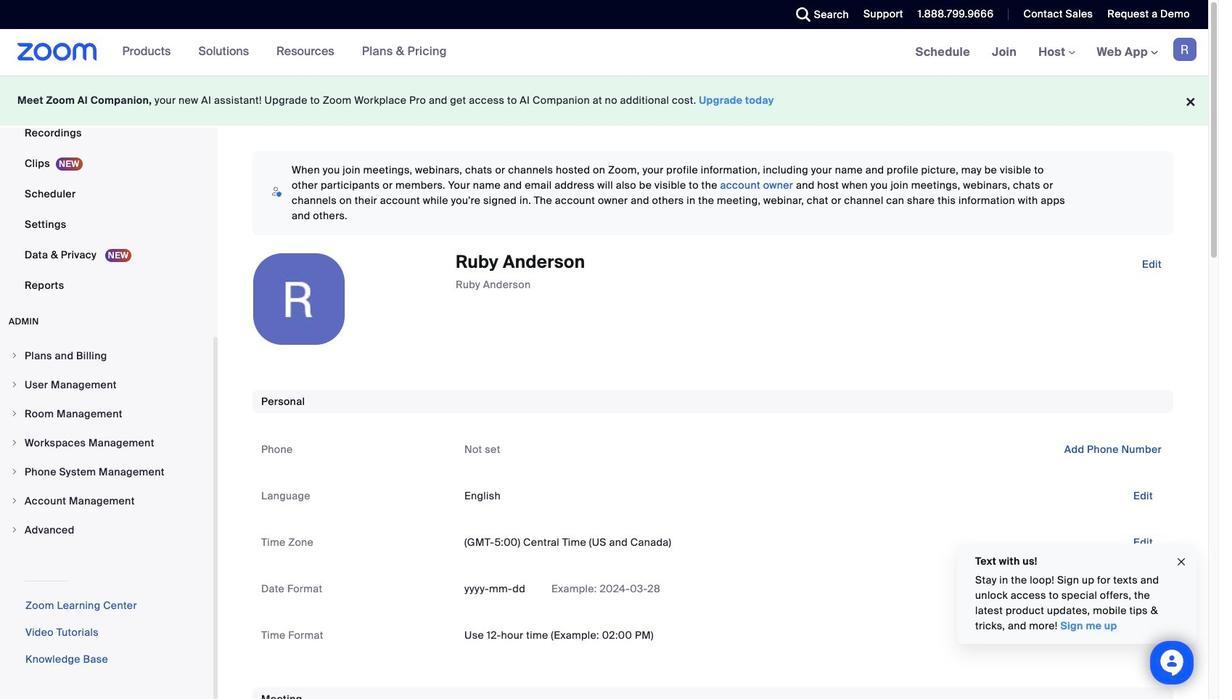 Task type: describe. For each thing, give the bounding box(es) containing it.
3 right image from the top
[[10, 467, 19, 476]]

2 right image from the top
[[10, 438, 19, 447]]

zoom logo image
[[17, 43, 97, 61]]

1 menu item from the top
[[0, 342, 213, 369]]

3 right image from the top
[[10, 526, 19, 534]]

2 right image from the top
[[10, 409, 19, 418]]

1 right image from the top
[[10, 380, 19, 389]]

product information navigation
[[112, 29, 458, 75]]

4 menu item from the top
[[0, 429, 213, 457]]

3 menu item from the top
[[0, 400, 213, 428]]

4 right image from the top
[[10, 497, 19, 505]]

close image
[[1176, 554, 1188, 570]]

5 menu item from the top
[[0, 458, 213, 486]]



Task type: vqa. For each thing, say whether or not it's contained in the screenshot.
2nd right icon from the bottom
yes



Task type: locate. For each thing, give the bounding box(es) containing it.
personal menu menu
[[0, 0, 213, 301]]

1 vertical spatial right image
[[10, 409, 19, 418]]

6 menu item from the top
[[0, 487, 213, 515]]

0 vertical spatial right image
[[10, 351, 19, 360]]

7 menu item from the top
[[0, 516, 213, 544]]

profile picture image
[[1174, 38, 1197, 61]]

footer
[[0, 75, 1209, 126]]

banner
[[0, 29, 1209, 76]]

meetings navigation
[[905, 29, 1209, 76]]

user photo image
[[253, 253, 345, 345]]

1 right image from the top
[[10, 351, 19, 360]]

2 vertical spatial right image
[[10, 526, 19, 534]]

admin menu menu
[[0, 342, 213, 545]]

edit user photo image
[[287, 293, 311, 306]]

2 menu item from the top
[[0, 371, 213, 399]]

right image
[[10, 351, 19, 360], [10, 409, 19, 418], [10, 526, 19, 534]]

menu item
[[0, 342, 213, 369], [0, 371, 213, 399], [0, 400, 213, 428], [0, 429, 213, 457], [0, 458, 213, 486], [0, 487, 213, 515], [0, 516, 213, 544]]

right image
[[10, 380, 19, 389], [10, 438, 19, 447], [10, 467, 19, 476], [10, 497, 19, 505]]



